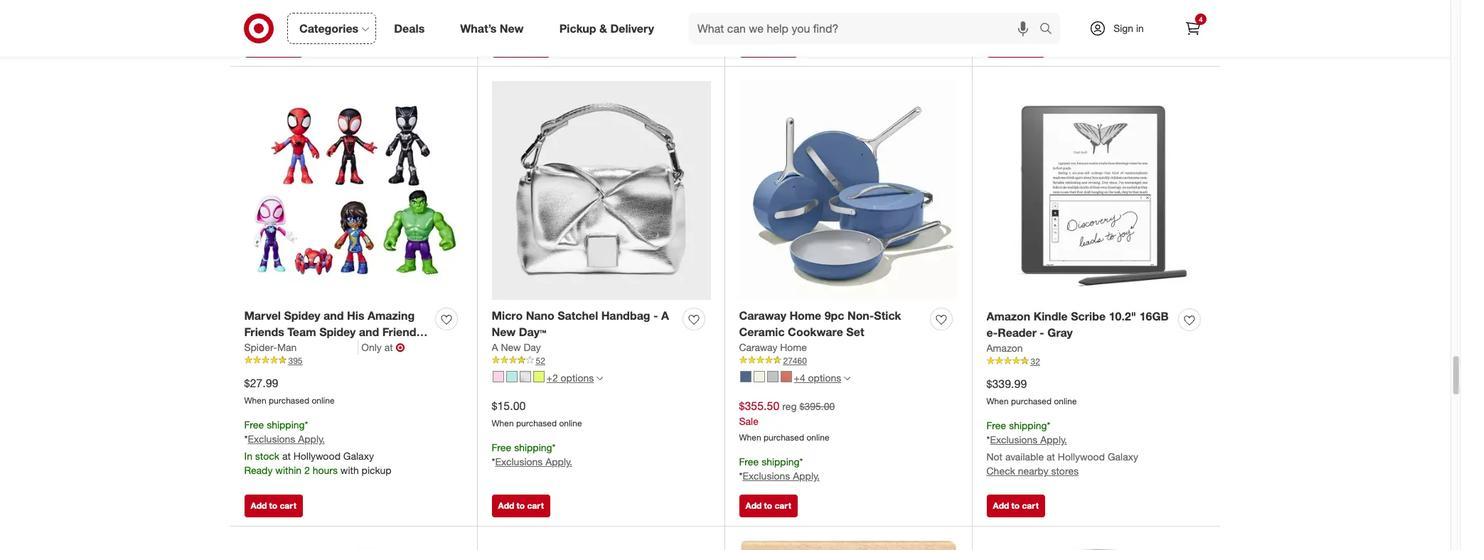 Task type: locate. For each thing, give the bounding box(es) containing it.
apply. down $355.50 reg $395.00 sale when purchased online
[[793, 470, 820, 483]]

free
[[244, 419, 264, 431], [987, 419, 1007, 431], [492, 441, 512, 454], [739, 456, 759, 468]]

when for $15.00
[[492, 418, 514, 429]]

0 vertical spatial 2
[[304, 10, 310, 23]]

exclusions apply. link down $355.50 reg $395.00 sale when purchased online
[[743, 470, 820, 483]]

home inside caraway home 9pc non-stick ceramic cookware set
[[790, 309, 822, 323]]

exclusions inside free shipping * * exclusions apply. in stock at  hollywood galaxy ready within 2 hours with pickup
[[248, 433, 295, 446]]

2 vertical spatial new
[[501, 341, 521, 353]]

*
[[987, 7, 990, 19], [305, 419, 308, 431], [1047, 419, 1051, 431], [244, 433, 248, 446], [987, 434, 990, 446], [552, 441, 556, 454], [800, 456, 803, 468], [492, 456, 495, 468], [739, 470, 743, 483]]

1 vertical spatial new
[[492, 325, 516, 339]]

purchased inside $355.50 reg $395.00 sale when purchased online
[[764, 432, 804, 443]]

apply. down "$15.00 when purchased online"
[[546, 456, 572, 468]]

hollywood for $339.99
[[1058, 451, 1105, 463]]

new inside 'link'
[[500, 21, 524, 35]]

free for $27.99
[[244, 419, 264, 431]]

apply. for amazon kindle scribe 10.2" 16gb e-reader - gray
[[1041, 434, 1067, 446]]

online up free shipping * * exclusions apply. not available at hollywood galaxy check nearby stores
[[1054, 396, 1077, 407]]

1 horizontal spatial -
[[1040, 326, 1045, 340]]

$355.50
[[739, 399, 780, 413]]

online inside $339.99 when purchased online
[[1054, 396, 1077, 407]]

1 vertical spatial within
[[275, 465, 302, 477]]

purchased inside $339.99 when purchased online
[[1011, 396, 1052, 407]]

add
[[251, 41, 267, 51], [746, 41, 762, 51], [993, 41, 1009, 51], [251, 501, 267, 511], [498, 501, 514, 511], [746, 501, 762, 511], [993, 501, 1009, 511]]

amazon kindle scribe 10.2" 16gb e-reader - gray image
[[987, 81, 1207, 301], [987, 81, 1207, 301]]

0 horizontal spatial hollywood
[[294, 451, 341, 463]]

2 amazon from the top
[[987, 342, 1023, 354]]

4
[[1199, 15, 1203, 23]]

0 horizontal spatial and
[[324, 309, 344, 323]]

shipping down "$15.00 when purchased online"
[[514, 441, 552, 454]]

shipping inside free shipping * * exclusions apply. not available at hollywood galaxy check nearby stores
[[1009, 419, 1047, 431]]

cream image
[[754, 371, 765, 382]]

0 vertical spatial -
[[654, 309, 658, 323]]

sign
[[1114, 22, 1134, 34]]

exclusions apply. link up stock
[[248, 433, 325, 446]]

keurig k-mini single-serve k-cup pod coffee maker image
[[987, 541, 1207, 551], [987, 541, 1207, 551]]

when
[[244, 395, 266, 406], [987, 396, 1009, 407], [492, 418, 514, 429], [739, 432, 762, 443]]

dr. squatch men's all natural bar soap - pine tar - 5oz image
[[739, 541, 958, 551], [739, 541, 958, 551]]

0 vertical spatial ready
[[244, 10, 273, 23]]

when down $15.00
[[492, 418, 514, 429]]

- right handbag
[[654, 309, 658, 323]]

free shipping * * exclusions apply. in stock at  hollywood galaxy ready within 2 hours with pickup
[[244, 419, 392, 477]]

options left all colors + 4 more colors element
[[808, 372, 842, 384]]

shipping up available
[[1009, 419, 1047, 431]]

0 vertical spatial with
[[341, 10, 359, 23]]

pickup
[[362, 10, 392, 23], [362, 465, 392, 477]]

exclusions apply. link
[[990, 7, 1067, 19], [248, 433, 325, 446], [990, 434, 1067, 446], [495, 456, 572, 468], [743, 470, 820, 483]]

0 vertical spatial hours
[[313, 10, 338, 23]]

0 vertical spatial pickup
[[362, 10, 392, 23]]

at inside free shipping * * exclusions apply. in stock at  hollywood galaxy ready within 2 hours with pickup
[[282, 451, 291, 463]]

amazon for amazon kindle scribe 10.2" 16gb e-reader - gray
[[987, 309, 1031, 324]]

new right what's at the top
[[500, 21, 524, 35]]

exclusions apply. link up search
[[990, 7, 1067, 19]]

spider-man link
[[244, 341, 359, 355]]

nearby
[[1018, 465, 1049, 478]]

friends up spider-
[[244, 325, 284, 339]]

handbag
[[602, 309, 651, 323]]

options left all colors + 2 more colors element
[[561, 372, 594, 384]]

caraway inside caraway home 9pc non-stick ceramic cookware set
[[739, 309, 787, 323]]

0 vertical spatial spidey
[[284, 309, 320, 323]]

2 hours from the top
[[313, 465, 338, 477]]

0 horizontal spatial options
[[561, 372, 594, 384]]

1 vertical spatial with
[[341, 465, 359, 477]]

free up not
[[987, 419, 1007, 431]]

when inside $339.99 when purchased online
[[987, 396, 1009, 407]]

in
[[1137, 22, 1144, 34]]

hours
[[313, 10, 338, 23], [313, 465, 338, 477]]

light pink image
[[493, 371, 504, 382]]

caraway up ceramic
[[739, 309, 787, 323]]

1 vertical spatial -
[[1040, 326, 1045, 340]]

options for set
[[808, 372, 842, 384]]

27460 link
[[739, 355, 958, 367]]

new left day
[[501, 341, 521, 353]]

when inside $27.99 when purchased online
[[244, 395, 266, 406]]

when down $27.99 on the bottom of the page
[[244, 395, 266, 406]]

0 vertical spatial a
[[662, 309, 669, 323]]

light blue image
[[506, 371, 517, 382]]

free up the in
[[244, 419, 264, 431]]

purchased for $15.00
[[516, 418, 557, 429]]

1 horizontal spatial at
[[385, 341, 393, 353]]

$355.50 reg $395.00 sale when purchased online
[[739, 399, 835, 443]]

0 horizontal spatial -
[[654, 309, 658, 323]]

-
[[654, 309, 658, 323], [1040, 326, 1045, 340]]

9pc
[[825, 309, 845, 323]]

figure
[[244, 341, 278, 355]]

home up cookware at the bottom of page
[[790, 309, 822, 323]]

target 10'' bullseye plush dog (target exclusive) image
[[244, 541, 463, 551], [244, 541, 463, 551]]

new down micro
[[492, 325, 516, 339]]

0 vertical spatial new
[[500, 21, 524, 35]]

spidey up the team
[[284, 309, 320, 323]]

when down $339.99
[[987, 396, 1009, 407]]

* down $339.99 when purchased online
[[1047, 419, 1051, 431]]

caraway home 9pc non-stick ceramic cookware set image
[[739, 81, 958, 300], [739, 81, 958, 300]]

online
[[312, 395, 335, 406], [1054, 396, 1077, 407], [559, 418, 582, 429], [807, 432, 830, 443]]

with
[[341, 10, 359, 23], [341, 465, 359, 477]]

online inside $27.99 when purchased online
[[312, 395, 335, 406]]

at up stores
[[1047, 451, 1055, 463]]

free inside free shipping * * exclusions apply. in stock at  hollywood galaxy ready within 2 hours with pickup
[[244, 419, 264, 431]]

2 pickup from the top
[[362, 465, 392, 477]]

1 horizontal spatial free shipping * * exclusions apply.
[[739, 456, 820, 483]]

new inside micro nano satchel handbag - a new day™
[[492, 325, 516, 339]]

1 horizontal spatial friends
[[382, 325, 423, 339]]

1 vertical spatial and
[[359, 325, 379, 339]]

pickup & delivery link
[[547, 13, 672, 44]]

10.2"
[[1109, 309, 1137, 324]]

amazon down reader
[[987, 342, 1023, 354]]

1 horizontal spatial a
[[662, 309, 669, 323]]

online down +2 options
[[559, 418, 582, 429]]

1 vertical spatial 2
[[304, 465, 310, 477]]

online for $339.99
[[1054, 396, 1077, 407]]

galaxy for $339.99
[[1108, 451, 1139, 463]]

scribe
[[1071, 309, 1106, 324]]

his
[[347, 309, 365, 323]]

1 vertical spatial ready
[[244, 465, 273, 477]]

purchased inside "$15.00 when purchased online"
[[516, 418, 557, 429]]

ready
[[244, 10, 273, 23], [244, 465, 273, 477]]

hollywood right stock
[[294, 451, 341, 463]]

1 horizontal spatial and
[[359, 325, 379, 339]]

0 horizontal spatial galaxy
[[343, 451, 374, 463]]

shipping inside free shipping * * exclusions apply. in stock at  hollywood galaxy ready within 2 hours with pickup
[[267, 419, 305, 431]]

friends up ¬
[[382, 325, 423, 339]]

apply.
[[1041, 7, 1067, 19], [298, 433, 325, 446], [1041, 434, 1067, 446], [546, 456, 572, 468], [793, 470, 820, 483]]

collection
[[282, 341, 336, 355]]

0 vertical spatial within
[[275, 10, 302, 23]]

what's
[[460, 21, 497, 35]]

at inside free shipping * * exclusions apply. not available at hollywood galaxy check nearby stores
[[1047, 451, 1055, 463]]

when for $27.99
[[244, 395, 266, 406]]

hollywood
[[294, 451, 341, 463], [1058, 451, 1105, 463]]

free shipping * * exclusions apply. for new
[[492, 441, 572, 468]]

purchased down $339.99
[[1011, 396, 1052, 407]]

0 vertical spatial amazon
[[987, 309, 1031, 324]]

galaxy inside free shipping * * exclusions apply. in stock at  hollywood galaxy ready within 2 hours with pickup
[[343, 451, 374, 463]]

free shipping * * exclusions apply. down $355.50 reg $395.00 sale when purchased online
[[739, 456, 820, 483]]

hollywood up stores
[[1058, 451, 1105, 463]]

pickup & delivery
[[560, 21, 654, 35]]

1 caraway from the top
[[739, 309, 787, 323]]

spider-man
[[244, 341, 297, 353]]

1 vertical spatial pickup
[[362, 465, 392, 477]]

2 within from the top
[[275, 465, 302, 477]]

apply. for caraway home 9pc non-stick ceramic cookware set
[[793, 470, 820, 483]]

exclusions up stock
[[248, 433, 295, 446]]

free down $15.00
[[492, 441, 512, 454]]

free inside free shipping * * exclusions apply. not available at hollywood galaxy check nearby stores
[[987, 419, 1007, 431]]

free shipping * * exclusions apply. not available at hollywood galaxy check nearby stores
[[987, 419, 1139, 478]]

exclusions down sale
[[743, 470, 790, 483]]

marvel
[[244, 309, 281, 323]]

at right stock
[[282, 451, 291, 463]]

team
[[288, 325, 316, 339]]

exclusions down "$15.00 when purchased online"
[[495, 456, 543, 468]]

at
[[385, 341, 393, 353], [282, 451, 291, 463], [1047, 451, 1055, 463]]

0 horizontal spatial friends
[[244, 325, 284, 339]]

2 ready from the top
[[244, 465, 273, 477]]

free down sale
[[739, 456, 759, 468]]

pickup
[[560, 21, 596, 35]]

shipping down $27.99 when purchased online
[[267, 419, 305, 431]]

a up light pink image
[[492, 341, 498, 353]]

add to cart button
[[244, 35, 303, 58], [739, 35, 798, 58], [987, 35, 1045, 58], [244, 495, 303, 518], [492, 495, 550, 518], [739, 495, 798, 518], [987, 495, 1045, 518]]

a inside micro nano satchel handbag - a new day™
[[662, 309, 669, 323]]

and
[[324, 309, 344, 323], [359, 325, 379, 339]]

galaxy for $27.99
[[343, 451, 374, 463]]

hollywood inside free shipping * * exclusions apply. not available at hollywood galaxy check nearby stores
[[1058, 451, 1105, 463]]

when inside "$15.00 when purchased online"
[[492, 418, 514, 429]]

exclusions for caraway home 9pc non-stick ceramic cookware set
[[743, 470, 790, 483]]

2 options from the left
[[808, 372, 842, 384]]

e-
[[987, 326, 998, 340]]

1 vertical spatial amazon
[[987, 342, 1023, 354]]

shipping for $15.00
[[514, 441, 552, 454]]

0 vertical spatial and
[[324, 309, 344, 323]]

apply. inside free shipping * * exclusions apply. not available at hollywood galaxy check nearby stores
[[1041, 434, 1067, 446]]

spidey up 7pk
[[319, 325, 356, 339]]

free shipping * * exclusions apply. down "$15.00 when purchased online"
[[492, 441, 572, 468]]

micro
[[492, 309, 523, 323]]

1 horizontal spatial galaxy
[[1108, 451, 1139, 463]]

online up free shipping * * exclusions apply. in stock at  hollywood galaxy ready within 2 hours with pickup
[[312, 395, 335, 406]]

micro nano satchel handbag - a new day™ link
[[492, 308, 677, 341]]

stock
[[255, 451, 280, 463]]

and left his
[[324, 309, 344, 323]]

within
[[275, 10, 302, 23], [275, 465, 302, 477]]

online for $27.99
[[312, 395, 335, 406]]

cookware
[[788, 325, 843, 339]]

1 within from the top
[[275, 10, 302, 23]]

- inside amazon kindle scribe 10.2" 16gb e-reader - gray
[[1040, 326, 1045, 340]]

apply. up stores
[[1041, 434, 1067, 446]]

0 horizontal spatial at
[[282, 451, 291, 463]]

sign in link
[[1078, 13, 1166, 44]]

0 vertical spatial home
[[790, 309, 822, 323]]

delivery
[[611, 21, 654, 35]]

available
[[1006, 451, 1044, 463]]

1 horizontal spatial hollywood
[[1058, 451, 1105, 463]]

galaxy inside free shipping * * exclusions apply. not available at hollywood galaxy check nearby stores
[[1108, 451, 1139, 463]]

1 horizontal spatial options
[[808, 372, 842, 384]]

2 horizontal spatial at
[[1047, 451, 1055, 463]]

- left the gray
[[1040, 326, 1045, 340]]

2 2 from the top
[[304, 465, 310, 477]]

caraway down ceramic
[[739, 341, 778, 353]]

micro nano satchel handbag - a new day™
[[492, 309, 669, 339]]

when down sale
[[739, 432, 762, 443]]

amazon for amazon
[[987, 342, 1023, 354]]

2 caraway from the top
[[739, 341, 778, 353]]

exclusions up available
[[990, 434, 1038, 446]]

0 horizontal spatial free shipping * * exclusions apply.
[[492, 441, 572, 468]]

* up the in
[[244, 433, 248, 446]]

amazon up reader
[[987, 309, 1031, 324]]

at left ¬
[[385, 341, 393, 353]]

1 vertical spatial caraway
[[739, 341, 778, 353]]

0 horizontal spatial a
[[492, 341, 498, 353]]

micro nano satchel handbag - a new day™ image
[[492, 81, 711, 300], [492, 81, 711, 300]]

online inside "$15.00 when purchased online"
[[559, 418, 582, 429]]

&
[[600, 21, 607, 35]]

* down "$15.00 when purchased online"
[[552, 441, 556, 454]]

apply. down $27.99 when purchased online
[[298, 433, 325, 446]]

apply. for marvel spidey and his amazing friends team spidey and friends figure collection 7pk (target exclusive)
[[298, 433, 325, 446]]

friends
[[244, 325, 284, 339], [382, 325, 423, 339]]

home up 27460
[[780, 341, 807, 353]]

online for $15.00
[[559, 418, 582, 429]]

caraway for caraway home
[[739, 341, 778, 353]]

exclusions up search
[[990, 7, 1038, 19]]

1 vertical spatial hours
[[313, 465, 338, 477]]

pickup inside free shipping * * exclusions apply. in stock at  hollywood galaxy ready within 2 hours with pickup
[[362, 465, 392, 477]]

ready within 2 hours with pickup
[[244, 10, 392, 23]]

exclusions
[[990, 7, 1038, 19], [248, 433, 295, 446], [990, 434, 1038, 446], [495, 456, 543, 468], [743, 470, 790, 483]]

galaxy
[[343, 451, 374, 463], [1108, 451, 1139, 463]]

purchased down $15.00
[[516, 418, 557, 429]]

* left search button
[[987, 7, 990, 19]]

+2 options button
[[486, 367, 610, 390]]

caraway
[[739, 309, 787, 323], [739, 341, 778, 353]]

hollywood inside free shipping * * exclusions apply. in stock at  hollywood galaxy ready within 2 hours with pickup
[[294, 451, 341, 463]]

gray image
[[767, 371, 778, 382]]

395 link
[[244, 355, 463, 367]]

2 inside free shipping * * exclusions apply. in stock at  hollywood galaxy ready within 2 hours with pickup
[[304, 465, 310, 477]]

¬
[[396, 341, 405, 355]]

and up only
[[359, 325, 379, 339]]

purchased inside $27.99 when purchased online
[[269, 395, 309, 406]]

amazon inside amazon kindle scribe 10.2" 16gb e-reader - gray
[[987, 309, 1031, 324]]

slate image
[[740, 371, 751, 382]]

exclusions for micro nano satchel handbag - a new day™
[[495, 456, 543, 468]]

marvel spidey and his amazing friends team spidey and friends figure collection 7pk (target exclusive) image
[[244, 81, 463, 300], [244, 81, 463, 300]]

0 vertical spatial caraway
[[739, 309, 787, 323]]

home
[[790, 309, 822, 323], [780, 341, 807, 353]]

1 options from the left
[[561, 372, 594, 384]]

apply. inside free shipping * * exclusions apply. in stock at  hollywood galaxy ready within 2 hours with pickup
[[298, 433, 325, 446]]

32
[[1031, 356, 1040, 367]]

a
[[662, 309, 669, 323], [492, 341, 498, 353]]

a new day
[[492, 341, 541, 353]]

* up not
[[987, 434, 990, 446]]

a right handbag
[[662, 309, 669, 323]]

hours inside free shipping * * exclusions apply. in stock at  hollywood galaxy ready within 2 hours with pickup
[[313, 465, 338, 477]]

purchased down $27.99 on the bottom of the page
[[269, 395, 309, 406]]

shipping
[[267, 419, 305, 431], [1009, 419, 1047, 431], [514, 441, 552, 454], [762, 456, 800, 468]]

online down $395.00
[[807, 432, 830, 443]]

purchased down reg at right
[[764, 432, 804, 443]]

1 amazon from the top
[[987, 309, 1031, 324]]

exclusions for amazon kindle scribe 10.2" 16gb e-reader - gray
[[990, 434, 1038, 446]]

reg
[[783, 400, 797, 412]]

2 with from the top
[[341, 465, 359, 477]]

exclusions inside free shipping * * exclusions apply. not available at hollywood galaxy check nearby stores
[[990, 434, 1038, 446]]

when inside $355.50 reg $395.00 sale when purchased online
[[739, 432, 762, 443]]

1 vertical spatial home
[[780, 341, 807, 353]]



Task type: describe. For each thing, give the bounding box(es) containing it.
reader
[[998, 326, 1037, 340]]

$27.99 when purchased online
[[244, 376, 335, 406]]

all colors + 4 more colors image
[[844, 376, 851, 382]]

amazing
[[368, 309, 415, 323]]

only at ¬
[[362, 341, 405, 355]]

gray
[[1048, 326, 1073, 340]]

search button
[[1033, 13, 1068, 47]]

$27.99
[[244, 376, 278, 390]]

* down $27.99 when purchased online
[[305, 419, 308, 431]]

1 friends from the left
[[244, 325, 284, 339]]

at for amazon kindle scribe 10.2" 16gb e-reader - gray
[[1047, 451, 1055, 463]]

check
[[987, 465, 1016, 478]]

amazon kindle scribe 10.2" 16gb e-reader - gray
[[987, 309, 1169, 340]]

4 link
[[1178, 13, 1209, 44]]

options for day™
[[561, 372, 594, 384]]

1 pickup from the top
[[362, 10, 392, 23]]

exclusive)
[[244, 358, 298, 372]]

only
[[362, 341, 382, 353]]

spider-
[[244, 341, 277, 353]]

27460
[[783, 355, 807, 366]]

free for $339.99
[[987, 419, 1007, 431]]

1 ready from the top
[[244, 10, 273, 23]]

exclusions apply. link down "$15.00 when purchased online"
[[495, 456, 572, 468]]

$15.00
[[492, 399, 526, 413]]

new for a
[[501, 341, 521, 353]]

hollywood for $27.99
[[294, 451, 341, 463]]

man
[[277, 341, 297, 353]]

non-
[[848, 309, 874, 323]]

amazon link
[[987, 341, 1023, 355]]

1 vertical spatial spidey
[[319, 325, 356, 339]]

1 hours from the top
[[313, 10, 338, 23]]

day
[[524, 341, 541, 353]]

$15.00 when purchased online
[[492, 399, 582, 429]]

* exclusions apply.
[[987, 7, 1067, 19]]

perracotta image
[[781, 371, 792, 382]]

exclusions for marvel spidey and his amazing friends team spidey and friends figure collection 7pk (target exclusive)
[[248, 433, 295, 446]]

- inside micro nano satchel handbag - a new day™
[[654, 309, 658, 323]]

52 link
[[492, 355, 711, 367]]

stick
[[874, 309, 902, 323]]

amazon kindle scribe 10.2" 16gb e-reader - gray link
[[987, 309, 1173, 341]]

+4
[[794, 372, 806, 384]]

+2 options
[[547, 372, 594, 384]]

caraway for caraway home 9pc non-stick ceramic cookware set
[[739, 309, 787, 323]]

set
[[847, 325, 865, 339]]

categories link
[[287, 13, 376, 44]]

a new day link
[[492, 341, 541, 355]]

with inside free shipping * * exclusions apply. in stock at  hollywood galaxy ready within 2 hours with pickup
[[341, 465, 359, 477]]

purchased for $27.99
[[269, 395, 309, 406]]

(target
[[362, 341, 400, 355]]

all colors + 2 more colors element
[[597, 374, 603, 383]]

ready inside free shipping * * exclusions apply. in stock at  hollywood galaxy ready within 2 hours with pickup
[[244, 465, 273, 477]]

what's new link
[[448, 13, 542, 44]]

$339.99
[[987, 377, 1027, 391]]

yellow image
[[533, 371, 544, 382]]

search
[[1033, 22, 1068, 37]]

32 link
[[987, 355, 1207, 368]]

categories
[[299, 21, 359, 35]]

$395.00
[[800, 400, 835, 412]]

not
[[987, 451, 1003, 463]]

* down sale
[[739, 470, 743, 483]]

at for marvel spidey and his amazing friends team spidey and friends figure collection 7pk (target exclusive)
[[282, 451, 291, 463]]

stores
[[1052, 465, 1079, 478]]

52
[[536, 355, 545, 366]]

sign in
[[1114, 22, 1144, 34]]

shipping for $27.99
[[267, 419, 305, 431]]

apply. up search
[[1041, 7, 1067, 19]]

silver image
[[520, 371, 531, 382]]

at inside only at ¬
[[385, 341, 393, 353]]

What can we help you find? suggestions appear below search field
[[689, 13, 1043, 44]]

395
[[288, 355, 303, 366]]

+4 options button
[[734, 367, 857, 390]]

home for caraway home
[[780, 341, 807, 353]]

16gb
[[1140, 309, 1169, 324]]

in
[[244, 451, 252, 463]]

deals
[[394, 21, 425, 35]]

when for $339.99
[[987, 396, 1009, 407]]

marvel spidey and his amazing friends team spidey and friends figure collection 7pk (target exclusive)
[[244, 309, 423, 372]]

caraway home link
[[739, 341, 807, 355]]

satchel
[[558, 309, 598, 323]]

+4 options
[[794, 372, 842, 384]]

1 vertical spatial a
[[492, 341, 498, 353]]

home for caraway home 9pc non-stick ceramic cookware set
[[790, 309, 822, 323]]

new for what's
[[500, 21, 524, 35]]

shipping down $355.50 reg $395.00 sale when purchased online
[[762, 456, 800, 468]]

all colors + 4 more colors element
[[844, 374, 851, 383]]

* down $15.00
[[492, 456, 495, 468]]

$339.99 when purchased online
[[987, 377, 1077, 407]]

caraway home 9pc non-stick ceramic cookware set link
[[739, 308, 925, 341]]

marvel spidey and his amazing friends team spidey and friends figure collection 7pk (target exclusive) link
[[244, 308, 430, 372]]

what's new
[[460, 21, 524, 35]]

shipping for $339.99
[[1009, 419, 1047, 431]]

online inside $355.50 reg $395.00 sale when purchased online
[[807, 432, 830, 443]]

all colors + 2 more colors image
[[597, 376, 603, 382]]

nano
[[526, 309, 555, 323]]

1 with from the top
[[341, 10, 359, 23]]

deals link
[[382, 13, 443, 44]]

within inside free shipping * * exclusions apply. in stock at  hollywood galaxy ready within 2 hours with pickup
[[275, 465, 302, 477]]

kindle
[[1034, 309, 1068, 324]]

1 2 from the top
[[304, 10, 310, 23]]

exclusions apply. link up available
[[990, 434, 1067, 446]]

free shipping * * exclusions apply. for cookware
[[739, 456, 820, 483]]

purchased for $339.99
[[1011, 396, 1052, 407]]

2 friends from the left
[[382, 325, 423, 339]]

* down $355.50 reg $395.00 sale when purchased online
[[800, 456, 803, 468]]

ceramic
[[739, 325, 785, 339]]

caraway home
[[739, 341, 807, 353]]

sale
[[739, 415, 759, 427]]

free for $15.00
[[492, 441, 512, 454]]

apply. for micro nano satchel handbag - a new day™
[[546, 456, 572, 468]]

caraway home 9pc non-stick ceramic cookware set
[[739, 309, 902, 339]]

7pk
[[340, 341, 359, 355]]



Task type: vqa. For each thing, say whether or not it's contained in the screenshot.
this associated with Albany
no



